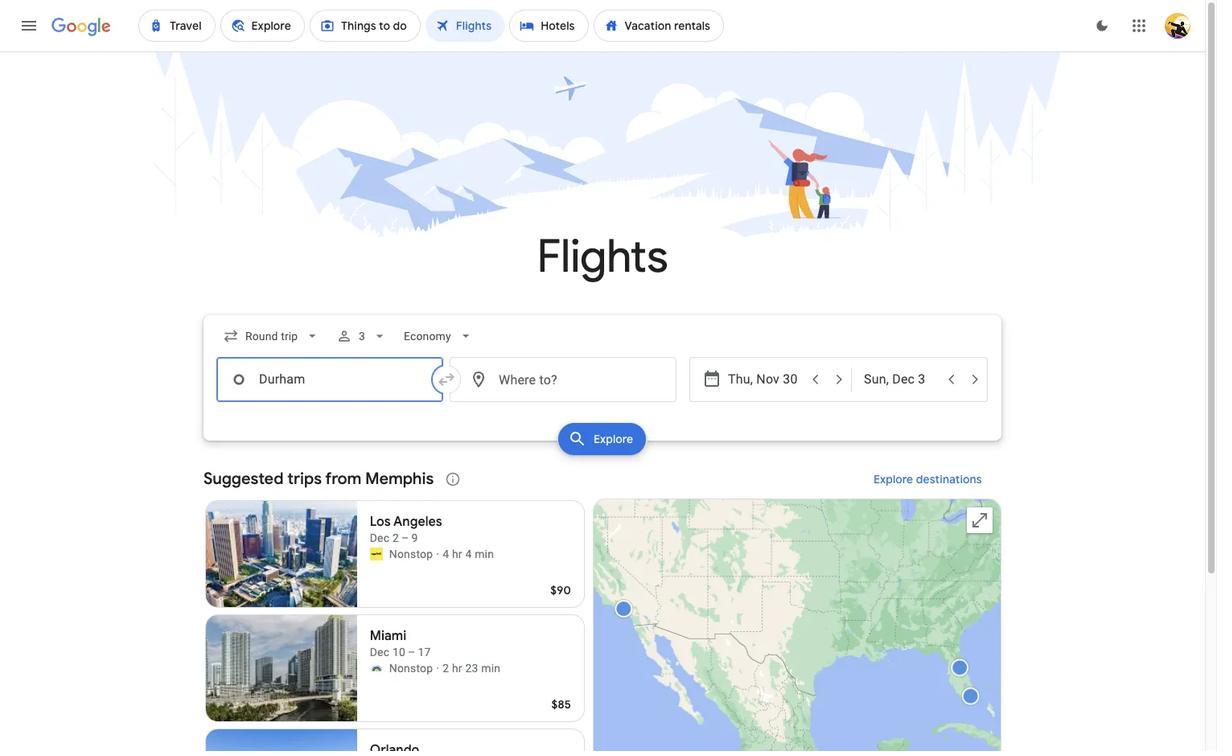Task type: describe. For each thing, give the bounding box(es) containing it.
2 4 from the left
[[465, 548, 472, 561]]

explore for explore
[[594, 432, 634, 447]]

2 – 9
[[393, 532, 418, 545]]

3
[[359, 330, 366, 343]]

memphis
[[365, 469, 434, 489]]

3 button
[[330, 317, 395, 356]]

flights
[[537, 229, 668, 286]]

suggested trips from memphis
[[204, 469, 434, 489]]

explore button
[[559, 423, 647, 456]]

miami dec 10 – 17
[[370, 629, 431, 659]]

Departure text field
[[728, 358, 802, 402]]

trips
[[287, 469, 322, 489]]

change appearance image
[[1083, 6, 1122, 45]]

2 hr 23 min
[[443, 662, 501, 675]]

hr for los angeles
[[452, 548, 463, 561]]

4 hr 4 min
[[443, 548, 494, 561]]

allegiant image
[[370, 662, 383, 675]]

none text field inside flight search box
[[216, 357, 443, 402]]

los
[[370, 514, 391, 530]]

$90
[[551, 583, 571, 598]]

85 US dollars text field
[[552, 698, 571, 712]]

min for miami
[[481, 662, 501, 675]]

explore for explore destinations
[[874, 472, 914, 487]]

miami
[[370, 629, 407, 645]]

2
[[443, 662, 449, 675]]

explore destinations button
[[855, 460, 1002, 499]]

destinations
[[917, 472, 983, 487]]

nonstop for angeles
[[389, 548, 433, 561]]



Task type: vqa. For each thing, say whether or not it's contained in the screenshot.
23
yes



Task type: locate. For each thing, give the bounding box(es) containing it.
2 dec from the top
[[370, 646, 390, 659]]

2 hr from the top
[[452, 662, 463, 675]]

 image for miami
[[436, 661, 440, 677]]

10 – 17
[[393, 646, 431, 659]]

1 hr from the top
[[452, 548, 463, 561]]

nonstop down 2 – 9
[[389, 548, 433, 561]]

0 horizontal spatial explore
[[594, 432, 634, 447]]

explore destinations
[[874, 472, 983, 487]]

0 vertical spatial dec
[[370, 532, 390, 545]]

1 vertical spatial min
[[481, 662, 501, 675]]

0 vertical spatial hr
[[452, 548, 463, 561]]

0 vertical spatial min
[[475, 548, 494, 561]]

Where to? text field
[[450, 357, 677, 402]]

from
[[325, 469, 362, 489]]

nonstop
[[389, 548, 433, 561], [389, 662, 433, 675]]

hr
[[452, 548, 463, 561], [452, 662, 463, 675]]

1 vertical spatial dec
[[370, 646, 390, 659]]

2  image from the top
[[436, 661, 440, 677]]

1 horizontal spatial explore
[[874, 472, 914, 487]]

4
[[443, 548, 449, 561], [465, 548, 472, 561]]

1 4 from the left
[[443, 548, 449, 561]]

None field
[[216, 322, 327, 351], [398, 322, 480, 351], [216, 322, 327, 351], [398, 322, 480, 351]]

1 vertical spatial  image
[[436, 661, 440, 677]]

1 vertical spatial hr
[[452, 662, 463, 675]]

spirit image
[[370, 548, 383, 561]]

angeles
[[394, 514, 442, 530]]

min for los angeles
[[475, 548, 494, 561]]

dec down los
[[370, 532, 390, 545]]

nonstop down '10 – 17' at the bottom of the page
[[389, 662, 433, 675]]

 image
[[436, 546, 440, 563], [436, 661, 440, 677]]

dec inside miami dec 10 – 17
[[370, 646, 390, 659]]

1 vertical spatial explore
[[874, 472, 914, 487]]

1 vertical spatial nonstop
[[389, 662, 433, 675]]

0 vertical spatial nonstop
[[389, 548, 433, 561]]

 image left 2
[[436, 661, 440, 677]]

1 horizontal spatial 4
[[465, 548, 472, 561]]

Flight search field
[[191, 315, 1015, 460]]

1 dec from the top
[[370, 532, 390, 545]]

dec up allegiant image
[[370, 646, 390, 659]]

1 nonstop from the top
[[389, 548, 433, 561]]

explore left destinations
[[874, 472, 914, 487]]

23
[[465, 662, 478, 675]]

1  image from the top
[[436, 546, 440, 563]]

main menu image
[[19, 16, 39, 35]]

0 vertical spatial explore
[[594, 432, 634, 447]]

explore down where to? text field
[[594, 432, 634, 447]]

 image left 4 hr 4 min
[[436, 546, 440, 563]]

90 US dollars text field
[[551, 583, 571, 598]]

0 horizontal spatial 4
[[443, 548, 449, 561]]

explore
[[594, 432, 634, 447], [874, 472, 914, 487]]

nonstop for dec
[[389, 662, 433, 675]]

suggested
[[204, 469, 284, 489]]

explore inside button
[[594, 432, 634, 447]]

0 vertical spatial  image
[[436, 546, 440, 563]]

2 nonstop from the top
[[389, 662, 433, 675]]

$85
[[552, 698, 571, 712]]

explore inside button
[[874, 472, 914, 487]]

los angeles dec 2 – 9
[[370, 514, 442, 545]]

suggested trips from memphis region
[[204, 460, 1002, 752]]

Return text field
[[864, 358, 938, 402]]

dec
[[370, 532, 390, 545], [370, 646, 390, 659]]

 image for los angeles
[[436, 546, 440, 563]]

min
[[475, 548, 494, 561], [481, 662, 501, 675]]

hr for miami
[[452, 662, 463, 675]]

dec inside los angeles dec 2 – 9
[[370, 532, 390, 545]]

None text field
[[216, 357, 443, 402]]



